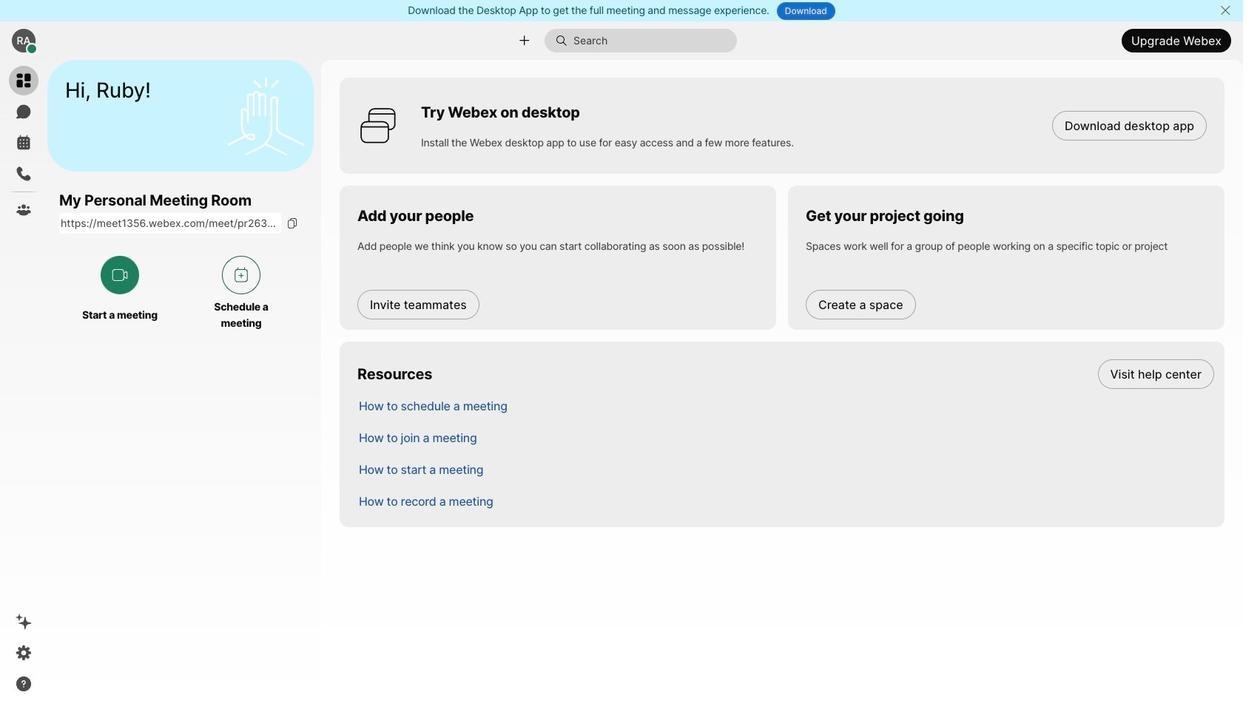 Task type: describe. For each thing, give the bounding box(es) containing it.
5 list item from the top
[[347, 485, 1225, 517]]

2 list item from the top
[[347, 390, 1225, 422]]

4 list item from the top
[[347, 454, 1225, 485]]

two hands high fiving image
[[221, 71, 310, 160]]



Task type: locate. For each thing, give the bounding box(es) containing it.
navigation
[[0, 60, 47, 713]]

3 list item from the top
[[347, 422, 1225, 454]]

cancel_16 image
[[1220, 4, 1231, 16]]

1 list item from the top
[[347, 358, 1225, 390]]

webex tab list
[[9, 66, 38, 225]]

list item
[[347, 358, 1225, 390], [347, 390, 1225, 422], [347, 422, 1225, 454], [347, 454, 1225, 485], [347, 485, 1225, 517]]

None text field
[[59, 213, 281, 234]]



Task type: vqa. For each thing, say whether or not it's contained in the screenshot.
New messages icon
no



